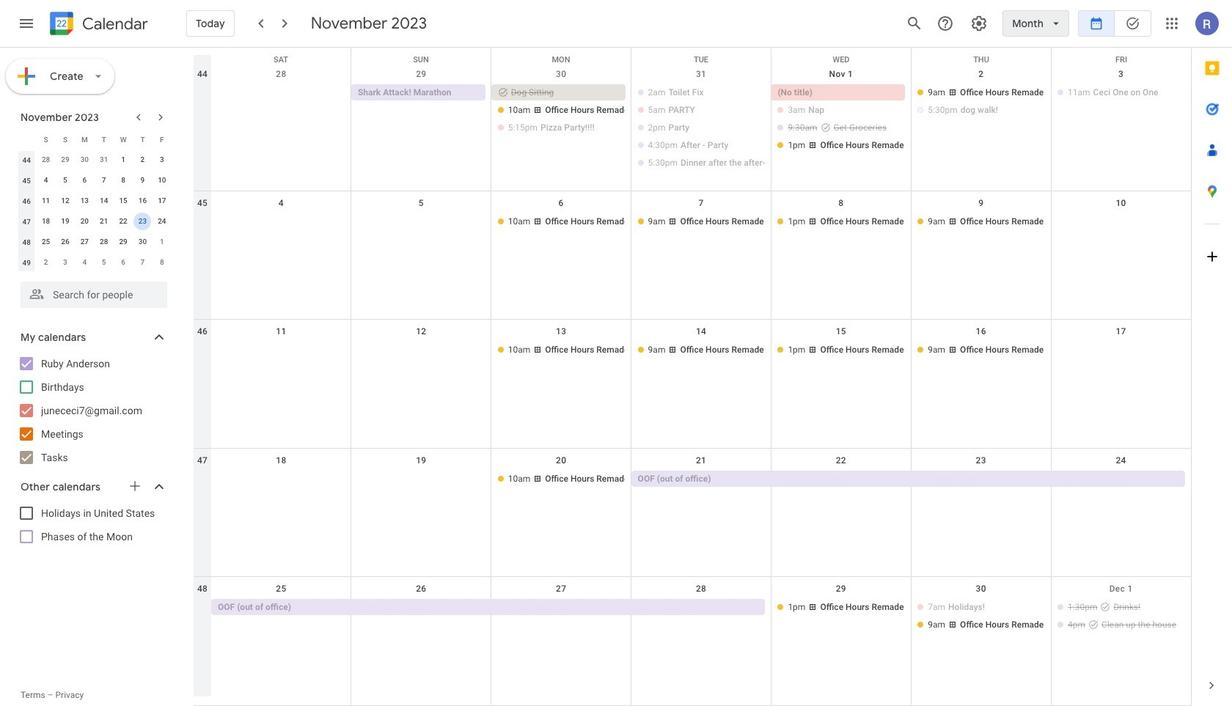 Task type: describe. For each thing, give the bounding box(es) containing it.
27 element
[[76, 233, 93, 251]]

other calendars list
[[3, 502, 182, 549]]

december 6 element
[[114, 254, 132, 271]]

7 element
[[95, 172, 113, 189]]

14 element
[[95, 192, 113, 210]]

october 29 element
[[56, 151, 74, 169]]

december 2 element
[[37, 254, 55, 271]]

settings menu image
[[971, 15, 988, 32]]

26 element
[[56, 233, 74, 251]]

24 element
[[153, 213, 171, 230]]

20 element
[[76, 213, 93, 230]]

2 element
[[134, 151, 151, 169]]

december 3 element
[[56, 254, 74, 271]]

column header inside november 2023 grid
[[17, 129, 36, 150]]

october 31 element
[[95, 151, 113, 169]]

25 element
[[37, 233, 55, 251]]

15 element
[[114, 192, 132, 210]]

3 element
[[153, 151, 171, 169]]

22 element
[[114, 213, 132, 230]]

october 30 element
[[76, 151, 93, 169]]

1 element
[[114, 151, 132, 169]]

december 7 element
[[134, 254, 151, 271]]



Task type: vqa. For each thing, say whether or not it's contained in the screenshot.
February 27 Element
no



Task type: locate. For each thing, give the bounding box(es) containing it.
heading
[[79, 15, 148, 33]]

21 element
[[95, 213, 113, 230]]

tab list
[[1192, 48, 1233, 665]]

30 element
[[134, 233, 151, 251]]

row group
[[17, 150, 172, 273]]

grid
[[194, 48, 1192, 707]]

cell
[[211, 84, 351, 172], [491, 84, 631, 172], [631, 84, 771, 172], [771, 84, 911, 172], [911, 84, 1052, 172], [133, 211, 152, 232], [211, 213, 351, 231], [351, 213, 491, 231], [1051, 213, 1192, 231], [211, 342, 351, 360], [351, 342, 491, 360], [1051, 342, 1192, 360], [211, 471, 351, 488], [351, 471, 491, 488], [771, 471, 911, 488], [911, 471, 1051, 488], [1051, 471, 1192, 488], [351, 600, 491, 635], [491, 600, 631, 635], [631, 600, 771, 635], [911, 600, 1052, 635], [1051, 600, 1192, 635]]

11 element
[[37, 192, 55, 210]]

heading inside calendar element
[[79, 15, 148, 33]]

december 1 element
[[153, 233, 171, 251]]

december 4 element
[[76, 254, 93, 271]]

13 element
[[76, 192, 93, 210]]

calendar element
[[47, 9, 148, 41]]

cell inside row group
[[133, 211, 152, 232]]

october 28 element
[[37, 151, 55, 169]]

23 element
[[134, 213, 151, 230]]

my calendars list
[[3, 352, 182, 470]]

8 element
[[114, 172, 132, 189]]

4 element
[[37, 172, 55, 189]]

None search field
[[0, 276, 182, 308]]

main drawer image
[[18, 15, 35, 32]]

6 element
[[76, 172, 93, 189]]

row
[[194, 48, 1191, 70], [194, 62, 1192, 191], [17, 129, 172, 150], [17, 150, 172, 170], [17, 170, 172, 191], [17, 191, 172, 211], [194, 191, 1192, 320], [17, 211, 172, 232], [17, 232, 172, 252], [17, 252, 172, 273], [194, 320, 1192, 449], [194, 449, 1192, 578], [194, 578, 1192, 707]]

17 element
[[153, 192, 171, 210]]

12 element
[[56, 192, 74, 210]]

19 element
[[56, 213, 74, 230]]

16 element
[[134, 192, 151, 210]]

add other calendars image
[[128, 479, 142, 494]]

row group inside november 2023 grid
[[17, 150, 172, 273]]

28 element
[[95, 233, 113, 251]]

9 element
[[134, 172, 151, 189]]

Search for people text field
[[29, 282, 158, 308]]

december 5 element
[[95, 254, 113, 271]]

december 8 element
[[153, 254, 171, 271]]

10 element
[[153, 172, 171, 189]]

november 2023 grid
[[14, 129, 172, 273]]

29 element
[[114, 233, 132, 251]]

5 element
[[56, 172, 74, 189]]

18 element
[[37, 213, 55, 230]]

column header
[[17, 129, 36, 150]]



